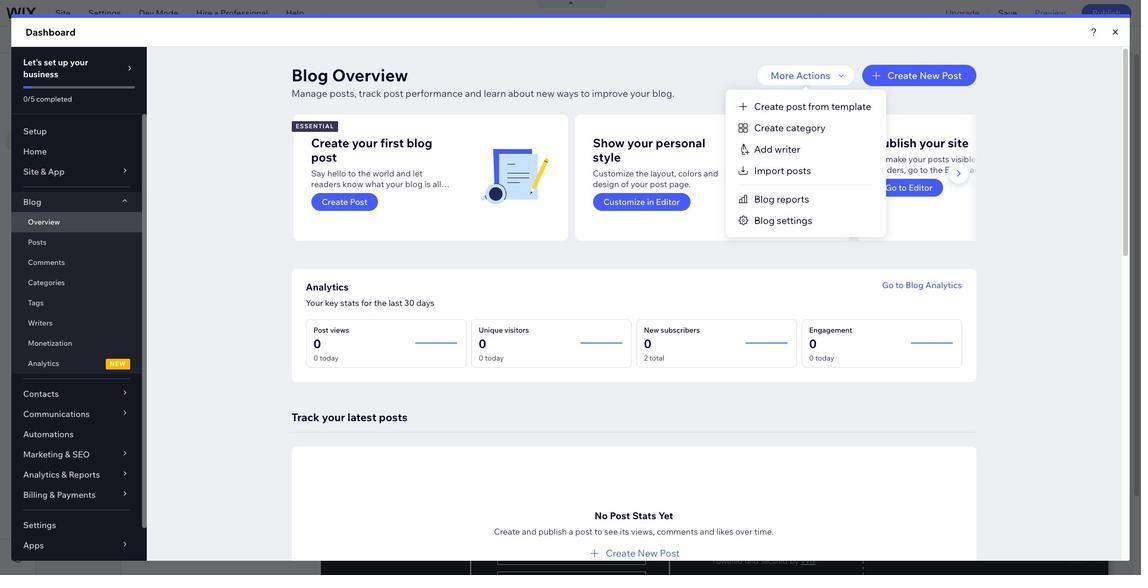 Task type: locate. For each thing, give the bounding box(es) containing it.
site menu
[[51, 96, 90, 107]]

site up blog at the left top of the page
[[55, 8, 71, 18]]

1 horizontal spatial pages
[[156, 96, 179, 106]]

0 vertical spatial site
[[55, 8, 71, 18]]

hire
[[196, 8, 212, 18]]

hire a professional
[[196, 8, 268, 18]]

help
[[286, 8, 304, 18]]

search
[[1103, 34, 1130, 45]]

pages
[[71, 65, 99, 77], [156, 96, 179, 106]]

site down site pages and menu
[[51, 96, 66, 107]]

mode
[[156, 8, 178, 18]]

https://www.wix.com/mysite
[[204, 34, 313, 45]]

site
[[55, 8, 71, 18], [51, 65, 69, 77], [51, 96, 66, 107]]

1 vertical spatial site
[[51, 65, 69, 77]]

2 vertical spatial site
[[51, 96, 66, 107]]

publish button
[[1082, 4, 1132, 22]]

search button
[[1078, 27, 1141, 53]]

pages right blog
[[156, 96, 179, 106]]

blog
[[45, 34, 68, 45]]

0 vertical spatial menu
[[120, 65, 146, 77]]

0 vertical spatial pages
[[71, 65, 99, 77]]

100% button
[[972, 27, 1021, 53]]

site down blog at the left top of the page
[[51, 65, 69, 77]]

menu right and at the top
[[120, 65, 146, 77]]

domain
[[373, 34, 403, 45]]

menu
[[120, 65, 146, 77], [68, 96, 90, 107]]

dev
[[139, 8, 154, 18]]

1 horizontal spatial menu
[[120, 65, 146, 77]]

pages left and at the top
[[71, 65, 99, 77]]

professional
[[221, 8, 268, 18]]

1 vertical spatial pages
[[156, 96, 179, 106]]

menu down site pages and menu
[[68, 96, 90, 107]]

save button
[[989, 0, 1026, 26]]

save
[[998, 8, 1017, 18]]

dev mode
[[139, 8, 178, 18]]

0 horizontal spatial pages
[[71, 65, 99, 77]]

connect
[[318, 34, 351, 45]]

tools button
[[1022, 27, 1078, 53]]

publish
[[1092, 8, 1121, 18]]

1 vertical spatial menu
[[68, 96, 90, 107]]

settings
[[88, 8, 121, 18]]



Task type: describe. For each thing, give the bounding box(es) containing it.
0 horizontal spatial menu
[[68, 96, 90, 107]]

100%
[[991, 34, 1013, 45]]

preview button
[[1026, 0, 1074, 26]]

https://www.wix.com/mysite connect your domain
[[204, 34, 403, 45]]

blog
[[136, 96, 154, 106]]

a
[[214, 8, 219, 18]]

preview
[[1035, 8, 1066, 18]]

and
[[101, 65, 118, 77]]

upgrade
[[946, 8, 980, 18]]

your
[[353, 34, 371, 45]]

site for site menu
[[51, 96, 66, 107]]

site pages and menu
[[51, 65, 146, 77]]

pages for blog
[[156, 96, 179, 106]]

tools
[[1047, 34, 1067, 45]]

blog pages
[[136, 96, 179, 106]]

pages for site
[[71, 65, 99, 77]]

site for site pages and menu
[[51, 65, 69, 77]]

site for site
[[55, 8, 71, 18]]



Task type: vqa. For each thing, say whether or not it's contained in the screenshot.
Menu
yes



